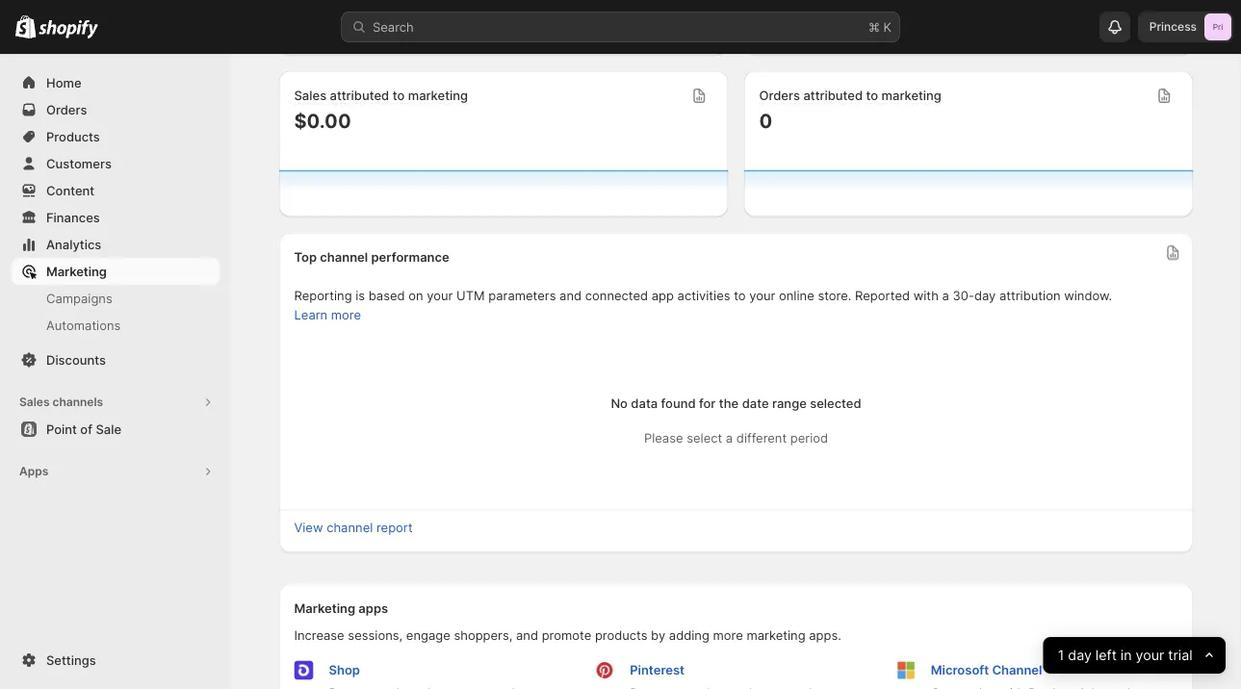 Task type: vqa. For each thing, say whether or not it's contained in the screenshot.
text field
no



Task type: describe. For each thing, give the bounding box(es) containing it.
point
[[46, 422, 77, 437]]

⌘
[[869, 19, 880, 34]]

products
[[595, 628, 648, 643]]

in
[[1121, 648, 1132, 664]]

sales for sales attributed to marketing
[[294, 88, 327, 103]]

your for reporting
[[427, 288, 453, 303]]

orders for orders
[[46, 102, 87, 117]]

based
[[369, 288, 405, 303]]

left
[[1096, 648, 1117, 664]]

settings link
[[12, 647, 220, 674]]

1 horizontal spatial marketing
[[747, 628, 806, 643]]

finances
[[46, 210, 100, 225]]

report
[[376, 520, 413, 535]]

increase
[[294, 628, 344, 643]]

princess image
[[1205, 13, 1232, 40]]

customers
[[46, 156, 112, 171]]

to inside reporting is based on your utm parameters and connected app activities to your online store. reported with a 30-day attribution window. learn more
[[734, 288, 746, 303]]

attribution
[[1000, 288, 1061, 303]]

orders link
[[12, 96, 220, 123]]

select
[[687, 431, 722, 446]]

of
[[80, 422, 92, 437]]

point of sale
[[46, 422, 121, 437]]

princess
[[1150, 20, 1197, 34]]

view
[[294, 520, 323, 535]]

window.
[[1064, 288, 1112, 303]]

products
[[46, 129, 100, 144]]

data
[[631, 396, 658, 411]]

promote
[[542, 628, 591, 643]]

range
[[772, 396, 807, 411]]

orders attributed to marketing
[[759, 88, 942, 103]]

for
[[699, 396, 716, 411]]

increase sessions, engage shoppers, and promote products by adding more marketing apps.
[[294, 628, 841, 643]]

day inside reporting is based on your utm parameters and connected app activities to your online store. reported with a 30-day attribution window. learn more
[[974, 288, 996, 303]]

reported
[[855, 288, 910, 303]]

finances link
[[12, 204, 220, 231]]

your for 1
[[1136, 648, 1165, 664]]

learn more link
[[294, 308, 361, 323]]

1 horizontal spatial your
[[749, 288, 776, 303]]

apps button
[[12, 458, 220, 485]]

$0.00
[[294, 109, 351, 132]]

shop link
[[329, 663, 360, 678]]

microsoft channel
[[931, 663, 1042, 678]]

period
[[790, 431, 828, 446]]

performance
[[371, 250, 449, 265]]

view channel report button
[[283, 515, 425, 542]]

analytics
[[46, 237, 101, 252]]

discounts
[[46, 352, 106, 367]]

sales channels button
[[12, 389, 220, 416]]

reporting is based on your utm parameters and connected app activities to your online store. reported with a 30-day attribution window. learn more
[[294, 288, 1112, 323]]

marketing for marketing apps
[[294, 601, 355, 616]]

please select a different period
[[644, 431, 828, 446]]

more inside reporting is based on your utm parameters and connected app activities to your online store. reported with a 30-day attribution window. learn more
[[331, 308, 361, 323]]

1 horizontal spatial shopify image
[[39, 20, 98, 39]]

apps
[[359, 601, 388, 616]]

campaigns
[[46, 291, 112, 306]]

microsoft
[[931, 663, 989, 678]]

trial
[[1169, 648, 1193, 664]]

0
[[759, 109, 773, 132]]

different
[[737, 431, 787, 446]]

microsoft channel link
[[931, 663, 1042, 678]]

store.
[[818, 288, 852, 303]]

discounts link
[[12, 347, 220, 374]]

a inside reporting is based on your utm parameters and connected app activities to your online store. reported with a 30-day attribution window. learn more
[[942, 288, 949, 303]]

automations
[[46, 318, 121, 333]]

sales for sales channels
[[19, 395, 50, 409]]

shop
[[329, 663, 360, 678]]

and inside reporting is based on your utm parameters and connected app activities to your online store. reported with a 30-day attribution window. learn more
[[560, 288, 582, 303]]

settings
[[46, 653, 96, 668]]

apps.
[[809, 628, 841, 643]]

point of sale button
[[0, 416, 231, 443]]

campaigns link
[[12, 285, 220, 312]]

apps
[[19, 465, 48, 479]]

to for $0.00
[[393, 88, 405, 103]]

found
[[661, 396, 696, 411]]



Task type: locate. For each thing, give the bounding box(es) containing it.
top
[[294, 250, 317, 265]]

view channel report
[[294, 520, 413, 535]]

to for 0
[[866, 88, 878, 103]]

home link
[[12, 69, 220, 96]]

and left promote
[[516, 628, 538, 643]]

and
[[560, 288, 582, 303], [516, 628, 538, 643]]

by
[[651, 628, 666, 643]]

learn
[[294, 308, 328, 323]]

orders down home
[[46, 102, 87, 117]]

0 vertical spatial day
[[974, 288, 996, 303]]

0 horizontal spatial marketing
[[46, 264, 107, 279]]

utm
[[457, 288, 485, 303]]

the
[[719, 396, 739, 411]]

attributed for 0
[[803, 88, 863, 103]]

⌘ k
[[869, 19, 892, 34]]

channels
[[52, 395, 103, 409]]

marketing down search
[[408, 88, 468, 103]]

pinterest
[[630, 663, 685, 678]]

sales
[[294, 88, 327, 103], [19, 395, 50, 409]]

2 horizontal spatial to
[[866, 88, 878, 103]]

activities
[[678, 288, 730, 303]]

automations link
[[12, 312, 220, 339]]

reporting
[[294, 288, 352, 303]]

1 horizontal spatial marketing
[[294, 601, 355, 616]]

1 vertical spatial day
[[1068, 648, 1092, 664]]

marketing
[[46, 264, 107, 279], [294, 601, 355, 616]]

top channel performance
[[294, 250, 449, 265]]

search
[[373, 19, 414, 34]]

please
[[644, 431, 683, 446]]

your right the in
[[1136, 648, 1165, 664]]

sessions,
[[348, 628, 403, 643]]

channel for view
[[327, 520, 373, 535]]

date
[[742, 396, 769, 411]]

0 horizontal spatial more
[[331, 308, 361, 323]]

1 horizontal spatial and
[[560, 288, 582, 303]]

1 vertical spatial a
[[726, 431, 733, 446]]

adding
[[669, 628, 710, 643]]

marketing link
[[12, 258, 220, 285]]

sales inside 'sales channels' button
[[19, 395, 50, 409]]

0 vertical spatial marketing
[[46, 264, 107, 279]]

to down ⌘
[[866, 88, 878, 103]]

1 horizontal spatial day
[[1068, 648, 1092, 664]]

0 horizontal spatial a
[[726, 431, 733, 446]]

orders up "0"
[[759, 88, 800, 103]]

0 horizontal spatial marketing
[[408, 88, 468, 103]]

channel inside button
[[327, 520, 373, 535]]

sales up "point"
[[19, 395, 50, 409]]

a
[[942, 288, 949, 303], [726, 431, 733, 446]]

30-
[[953, 288, 974, 303]]

day
[[974, 288, 996, 303], [1068, 648, 1092, 664]]

sales up $0.00
[[294, 88, 327, 103]]

marketing down k
[[882, 88, 942, 103]]

k
[[884, 19, 892, 34]]

1 vertical spatial marketing
[[294, 601, 355, 616]]

your inside dropdown button
[[1136, 648, 1165, 664]]

day right 1
[[1068, 648, 1092, 664]]

channel right view
[[327, 520, 373, 535]]

on
[[409, 288, 423, 303]]

0 horizontal spatial your
[[427, 288, 453, 303]]

1 vertical spatial channel
[[327, 520, 373, 535]]

1 horizontal spatial more
[[713, 628, 743, 643]]

engage
[[406, 628, 450, 643]]

analytics link
[[12, 231, 220, 258]]

to down search
[[393, 88, 405, 103]]

no
[[611, 396, 628, 411]]

your left online
[[749, 288, 776, 303]]

products link
[[12, 123, 220, 150]]

to right activities
[[734, 288, 746, 303]]

more right adding
[[713, 628, 743, 643]]

1 day left in your trial
[[1058, 648, 1193, 664]]

sales attributed to marketing
[[294, 88, 468, 103]]

1 vertical spatial more
[[713, 628, 743, 643]]

with
[[914, 288, 939, 303]]

marketing for 0
[[882, 88, 942, 103]]

0 vertical spatial and
[[560, 288, 582, 303]]

marketing up increase
[[294, 601, 355, 616]]

more
[[331, 308, 361, 323], [713, 628, 743, 643]]

0 horizontal spatial shopify image
[[15, 15, 36, 38]]

marketing apps
[[294, 601, 388, 616]]

0 horizontal spatial and
[[516, 628, 538, 643]]

and left connected
[[560, 288, 582, 303]]

sale
[[96, 422, 121, 437]]

0 vertical spatial sales
[[294, 88, 327, 103]]

1 horizontal spatial sales
[[294, 88, 327, 103]]

1 day left in your trial button
[[1044, 637, 1226, 674]]

day left attribution
[[974, 288, 996, 303]]

your
[[427, 288, 453, 303], [749, 288, 776, 303], [1136, 648, 1165, 664]]

selected
[[810, 396, 861, 411]]

orders
[[759, 88, 800, 103], [46, 102, 87, 117]]

2 attributed from the left
[[803, 88, 863, 103]]

1 horizontal spatial attributed
[[803, 88, 863, 103]]

attributed for $0.00
[[330, 88, 389, 103]]

connected
[[585, 288, 648, 303]]

pinterest link
[[630, 663, 685, 678]]

1 vertical spatial and
[[516, 628, 538, 643]]

no data found for the date range selected
[[611, 396, 861, 411]]

a right select
[[726, 431, 733, 446]]

0 horizontal spatial orders
[[46, 102, 87, 117]]

1 horizontal spatial a
[[942, 288, 949, 303]]

marketing for $0.00
[[408, 88, 468, 103]]

marketing left apps.
[[747, 628, 806, 643]]

channel
[[320, 250, 368, 265], [327, 520, 373, 535]]

more down is
[[331, 308, 361, 323]]

to
[[393, 88, 405, 103], [866, 88, 878, 103], [734, 288, 746, 303]]

marketing
[[408, 88, 468, 103], [882, 88, 942, 103], [747, 628, 806, 643]]

app
[[652, 288, 674, 303]]

a left 30-
[[942, 288, 949, 303]]

home
[[46, 75, 81, 90]]

orders for orders attributed to marketing
[[759, 88, 800, 103]]

1 attributed from the left
[[330, 88, 389, 103]]

marketing down 'analytics'
[[46, 264, 107, 279]]

shoppers,
[[454, 628, 513, 643]]

0 horizontal spatial day
[[974, 288, 996, 303]]

day inside 1 day left in your trial dropdown button
[[1068, 648, 1092, 664]]

sales channels
[[19, 395, 103, 409]]

0 vertical spatial channel
[[320, 250, 368, 265]]

marketing for marketing
[[46, 264, 107, 279]]

your right on
[[427, 288, 453, 303]]

parameters
[[488, 288, 556, 303]]

shopify image
[[15, 15, 36, 38], [39, 20, 98, 39]]

2 horizontal spatial marketing
[[882, 88, 942, 103]]

online
[[779, 288, 814, 303]]

0 vertical spatial a
[[942, 288, 949, 303]]

1 horizontal spatial orders
[[759, 88, 800, 103]]

1 horizontal spatial to
[[734, 288, 746, 303]]

0 vertical spatial more
[[331, 308, 361, 323]]

0 horizontal spatial sales
[[19, 395, 50, 409]]

channel for top
[[320, 250, 368, 265]]

content link
[[12, 177, 220, 204]]

1
[[1058, 648, 1065, 664]]

point of sale link
[[12, 416, 220, 443]]

channel
[[992, 663, 1042, 678]]

0 horizontal spatial attributed
[[330, 88, 389, 103]]

content
[[46, 183, 95, 198]]

is
[[356, 288, 365, 303]]

1 vertical spatial sales
[[19, 395, 50, 409]]

2 horizontal spatial your
[[1136, 648, 1165, 664]]

channel right top
[[320, 250, 368, 265]]

0 horizontal spatial to
[[393, 88, 405, 103]]



